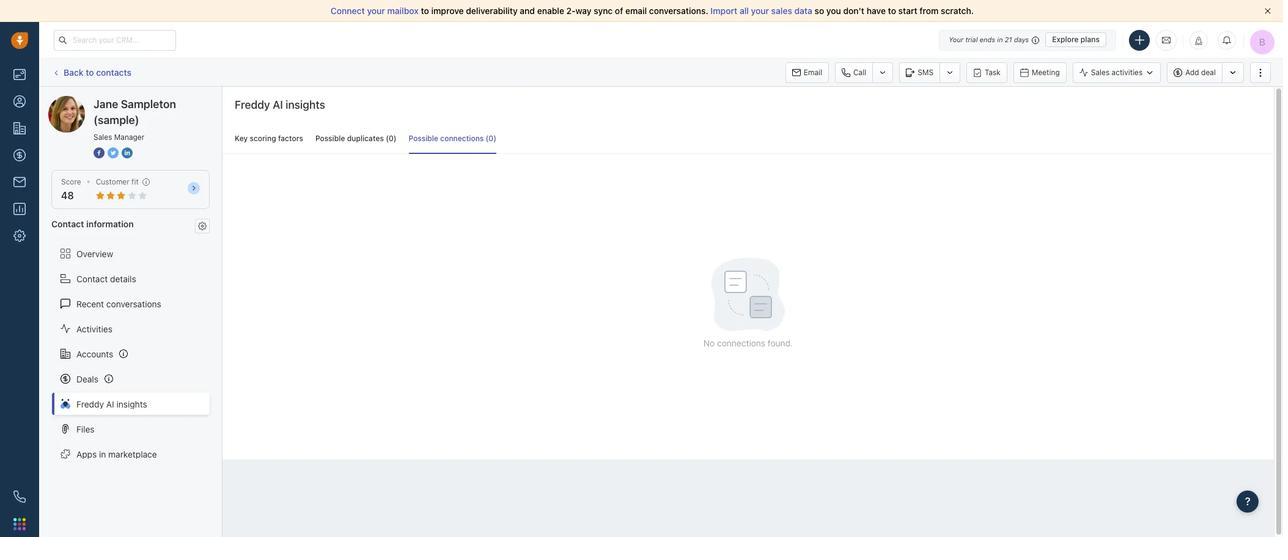 Task type: describe. For each thing, give the bounding box(es) containing it.
data
[[795, 6, 813, 16]]

48 button
[[61, 190, 74, 201]]

scoring
[[250, 134, 276, 143]]

trial
[[966, 35, 978, 43]]

information
[[86, 219, 134, 230]]

(0) for possible duplicates (0)
[[386, 134, 397, 143]]

1 horizontal spatial to
[[421, 6, 429, 16]]

contact information
[[51, 219, 134, 230]]

your
[[949, 35, 964, 43]]

explore
[[1053, 35, 1079, 44]]

back to contacts
[[64, 67, 132, 78]]

possible for possible connections (0)
[[409, 134, 439, 143]]

0 horizontal spatial freddy ai insights
[[76, 399, 147, 410]]

back
[[64, 67, 84, 78]]

scratch.
[[941, 6, 974, 16]]

what's new image
[[1195, 36, 1204, 45]]

improve
[[432, 6, 464, 16]]

1 horizontal spatial sales
[[1092, 68, 1110, 77]]

add
[[1186, 68, 1200, 77]]

way
[[576, 6, 592, 16]]

call link
[[836, 62, 873, 83]]

close image
[[1265, 8, 1272, 14]]

start
[[899, 6, 918, 16]]

deal
[[1202, 68, 1217, 77]]

recent conversations
[[76, 299, 161, 309]]

task button
[[967, 62, 1008, 83]]

sync
[[594, 6, 613, 16]]

ends
[[980, 35, 996, 43]]

mng settings image
[[198, 222, 207, 230]]

overview
[[76, 249, 113, 259]]

contact details
[[76, 274, 136, 284]]

explore plans link
[[1046, 32, 1107, 47]]

key
[[235, 134, 248, 143]]

import
[[711, 6, 738, 16]]

contacts
[[96, 67, 132, 78]]

factors
[[278, 134, 303, 143]]

conversations.
[[650, 6, 709, 16]]

possible duplicates (0)
[[316, 134, 397, 143]]

sales
[[772, 6, 793, 16]]

add deal
[[1186, 68, 1217, 77]]

connect
[[331, 6, 365, 16]]

sms
[[918, 68, 934, 77]]

email
[[804, 68, 823, 77]]

back to contacts link
[[51, 63, 132, 82]]

you
[[827, 6, 842, 16]]

fit
[[132, 177, 139, 187]]

import all your sales data link
[[711, 6, 815, 16]]

from
[[920, 6, 939, 16]]

details
[[110, 274, 136, 284]]

send email image
[[1163, 35, 1171, 45]]

sales activities
[[1092, 68, 1143, 77]]

Search your CRM... text field
[[54, 30, 176, 50]]

customer fit
[[96, 177, 139, 187]]

sales inside jane sampleton (sample) sales manager
[[94, 133, 112, 142]]

deals
[[76, 374, 98, 384]]

email button
[[786, 62, 829, 83]]

files
[[76, 424, 95, 435]]

duplicates
[[347, 134, 384, 143]]

customer
[[96, 177, 130, 187]]

contact for contact information
[[51, 219, 84, 230]]

of
[[615, 6, 623, 16]]

facebook circled image
[[94, 147, 105, 160]]

and
[[520, 6, 535, 16]]

contact for contact details
[[76, 274, 108, 284]]

found.
[[768, 338, 793, 349]]

sampleton for jane sampleton (sample) sales manager
[[121, 98, 176, 111]]

48
[[61, 190, 74, 201]]

1 your from the left
[[367, 6, 385, 16]]

enable
[[537, 6, 565, 16]]

don't
[[844, 6, 865, 16]]

possible for possible duplicates (0)
[[316, 134, 345, 143]]

1 horizontal spatial insights
[[286, 98, 325, 111]]



Task type: vqa. For each thing, say whether or not it's contained in the screenshot.
Improve in the left top of the page
yes



Task type: locate. For each thing, give the bounding box(es) containing it.
0 vertical spatial freddy ai insights
[[235, 98, 325, 111]]

your left mailbox
[[367, 6, 385, 16]]

mailbox
[[387, 6, 419, 16]]

insights up factors
[[286, 98, 325, 111]]

0 vertical spatial contact
[[51, 219, 84, 230]]

(0) for possible connections (0)
[[486, 134, 497, 143]]

(sample) for jane sampleton (sample) sales manager
[[94, 114, 139, 127]]

0 vertical spatial freddy
[[235, 98, 270, 111]]

call button
[[836, 62, 873, 83]]

1 vertical spatial connections
[[717, 338, 766, 349]]

2 (0) from the left
[[486, 134, 497, 143]]

key scoring factors
[[235, 134, 303, 143]]

connect your mailbox to improve deliverability and enable 2-way sync of email conversations. import all your sales data so you don't have to start from scratch.
[[331, 6, 974, 16]]

sampleton up manager
[[121, 98, 176, 111]]

to right back
[[86, 67, 94, 78]]

accounts
[[76, 349, 113, 359]]

explore plans
[[1053, 35, 1100, 44]]

sampleton for jane sampleton (sample)
[[94, 95, 136, 106]]

activities
[[76, 324, 113, 334]]

1 (0) from the left
[[386, 134, 397, 143]]

0 vertical spatial connections
[[441, 134, 484, 143]]

1 vertical spatial (sample)
[[94, 114, 139, 127]]

connections
[[441, 134, 484, 143], [717, 338, 766, 349]]

apps
[[76, 449, 97, 460]]

jane sampleton (sample)
[[73, 95, 173, 106]]

0 horizontal spatial possible
[[316, 134, 345, 143]]

plans
[[1081, 35, 1100, 44]]

freddy ai insights up factors
[[235, 98, 325, 111]]

possible right duplicates
[[409, 134, 439, 143]]

0 horizontal spatial jane
[[73, 95, 92, 106]]

(sample) up manager
[[138, 95, 173, 106]]

in right apps
[[99, 449, 106, 460]]

connect your mailbox link
[[331, 6, 421, 16]]

possible connections (0)
[[409, 134, 497, 143]]

possible
[[316, 134, 345, 143], [409, 134, 439, 143]]

1 horizontal spatial ai
[[273, 98, 283, 111]]

1 vertical spatial ai
[[106, 399, 114, 410]]

0 horizontal spatial ai
[[106, 399, 114, 410]]

so
[[815, 6, 825, 16]]

have
[[867, 6, 886, 16]]

freddy
[[235, 98, 270, 111], [76, 399, 104, 410]]

connections inside possible connections (0) link
[[441, 134, 484, 143]]

possible inside 'link'
[[316, 134, 345, 143]]

connections for possible
[[441, 134, 484, 143]]

0 horizontal spatial insights
[[117, 399, 147, 410]]

1 horizontal spatial (0)
[[486, 134, 497, 143]]

your right all
[[751, 6, 769, 16]]

jane sampleton (sample) sales manager
[[94, 98, 176, 142]]

1 vertical spatial insights
[[117, 399, 147, 410]]

contact up recent
[[76, 274, 108, 284]]

1 vertical spatial freddy ai insights
[[76, 399, 147, 410]]

0 vertical spatial ai
[[273, 98, 283, 111]]

freddy ai insights down deals
[[76, 399, 147, 410]]

activities
[[1112, 68, 1143, 77]]

manager
[[114, 133, 145, 142]]

add deal button
[[1168, 62, 1223, 83]]

ai up apps in marketplace
[[106, 399, 114, 410]]

2 horizontal spatial to
[[888, 6, 897, 16]]

1 vertical spatial sales
[[94, 133, 112, 142]]

ai
[[273, 98, 283, 111], [106, 399, 114, 410]]

1 horizontal spatial possible
[[409, 134, 439, 143]]

sms button
[[900, 62, 940, 83]]

(sample) down jane sampleton (sample)
[[94, 114, 139, 127]]

meeting
[[1032, 68, 1060, 77]]

0 horizontal spatial connections
[[441, 134, 484, 143]]

jane
[[73, 95, 92, 106], [94, 98, 118, 111]]

1 horizontal spatial connections
[[717, 338, 766, 349]]

freddy up scoring
[[235, 98, 270, 111]]

task
[[985, 68, 1001, 77]]

1 horizontal spatial in
[[998, 35, 1003, 43]]

contact down 48 at the top left of page
[[51, 219, 84, 230]]

(sample)
[[138, 95, 173, 106], [94, 114, 139, 127]]

all
[[740, 6, 749, 16]]

jane for jane sampleton (sample) sales manager
[[94, 98, 118, 111]]

your trial ends in 21 days
[[949, 35, 1030, 43]]

jane for jane sampleton (sample)
[[73, 95, 92, 106]]

your
[[367, 6, 385, 16], [751, 6, 769, 16]]

0 horizontal spatial your
[[367, 6, 385, 16]]

(sample) inside jane sampleton (sample) sales manager
[[94, 114, 139, 127]]

1 horizontal spatial freddy
[[235, 98, 270, 111]]

sampleton inside jane sampleton (sample) sales manager
[[121, 98, 176, 111]]

twitter circled image
[[108, 147, 119, 160]]

1 possible from the left
[[316, 134, 345, 143]]

0 horizontal spatial (0)
[[386, 134, 397, 143]]

1 horizontal spatial your
[[751, 6, 769, 16]]

0 vertical spatial in
[[998, 35, 1003, 43]]

days
[[1015, 35, 1030, 43]]

1 horizontal spatial jane
[[94, 98, 118, 111]]

freshworks switcher image
[[13, 519, 26, 531]]

0 vertical spatial sales
[[1092, 68, 1110, 77]]

1 vertical spatial freddy
[[76, 399, 104, 410]]

no
[[704, 338, 715, 349]]

phone image
[[13, 491, 26, 503]]

phone element
[[7, 485, 32, 509]]

meeting button
[[1014, 62, 1067, 83]]

1 vertical spatial contact
[[76, 274, 108, 284]]

possible duplicates (0) link
[[316, 124, 397, 154]]

0 horizontal spatial in
[[99, 449, 106, 460]]

to
[[421, 6, 429, 16], [888, 6, 897, 16], [86, 67, 94, 78]]

score
[[61, 177, 81, 187]]

in left 21
[[998, 35, 1003, 43]]

possible connections (0) link
[[409, 124, 497, 154]]

(0) inside 'link'
[[386, 134, 397, 143]]

ai up key scoring factors
[[273, 98, 283, 111]]

0 horizontal spatial sales
[[94, 133, 112, 142]]

conversations
[[106, 299, 161, 309]]

freddy down deals
[[76, 399, 104, 410]]

0 vertical spatial insights
[[286, 98, 325, 111]]

sales
[[1092, 68, 1110, 77], [94, 133, 112, 142]]

connections for no
[[717, 338, 766, 349]]

2 your from the left
[[751, 6, 769, 16]]

(0)
[[386, 134, 397, 143], [486, 134, 497, 143]]

sales left activities on the right top of the page
[[1092, 68, 1110, 77]]

in
[[998, 35, 1003, 43], [99, 449, 106, 460]]

possible left duplicates
[[316, 134, 345, 143]]

call
[[854, 68, 867, 77]]

recent
[[76, 299, 104, 309]]

sampleton
[[94, 95, 136, 106], [121, 98, 176, 111]]

no connections found.
[[704, 338, 793, 349]]

0 horizontal spatial freddy
[[76, 399, 104, 410]]

2 possible from the left
[[409, 134, 439, 143]]

jane down the contacts
[[94, 98, 118, 111]]

21
[[1005, 35, 1013, 43]]

0 vertical spatial (sample)
[[138, 95, 173, 106]]

to right mailbox
[[421, 6, 429, 16]]

linkedin circled image
[[122, 147, 133, 160]]

0 horizontal spatial to
[[86, 67, 94, 78]]

deliverability
[[466, 6, 518, 16]]

jane inside jane sampleton (sample) sales manager
[[94, 98, 118, 111]]

2-
[[567, 6, 576, 16]]

email
[[626, 6, 647, 16]]

to left start
[[888, 6, 897, 16]]

freddy ai insights
[[235, 98, 325, 111], [76, 399, 147, 410]]

key scoring factors link
[[235, 124, 303, 154]]

sampleton down the contacts
[[94, 95, 136, 106]]

1 horizontal spatial freddy ai insights
[[235, 98, 325, 111]]

(sample) for jane sampleton (sample)
[[138, 95, 173, 106]]

marketplace
[[108, 449, 157, 460]]

contact
[[51, 219, 84, 230], [76, 274, 108, 284]]

jane down back
[[73, 95, 92, 106]]

apps in marketplace
[[76, 449, 157, 460]]

sales activities button
[[1073, 62, 1168, 83], [1073, 62, 1162, 83]]

score 48
[[61, 177, 81, 201]]

insights up the marketplace
[[117, 399, 147, 410]]

1 vertical spatial in
[[99, 449, 106, 460]]

sales up "facebook circled" image
[[94, 133, 112, 142]]



